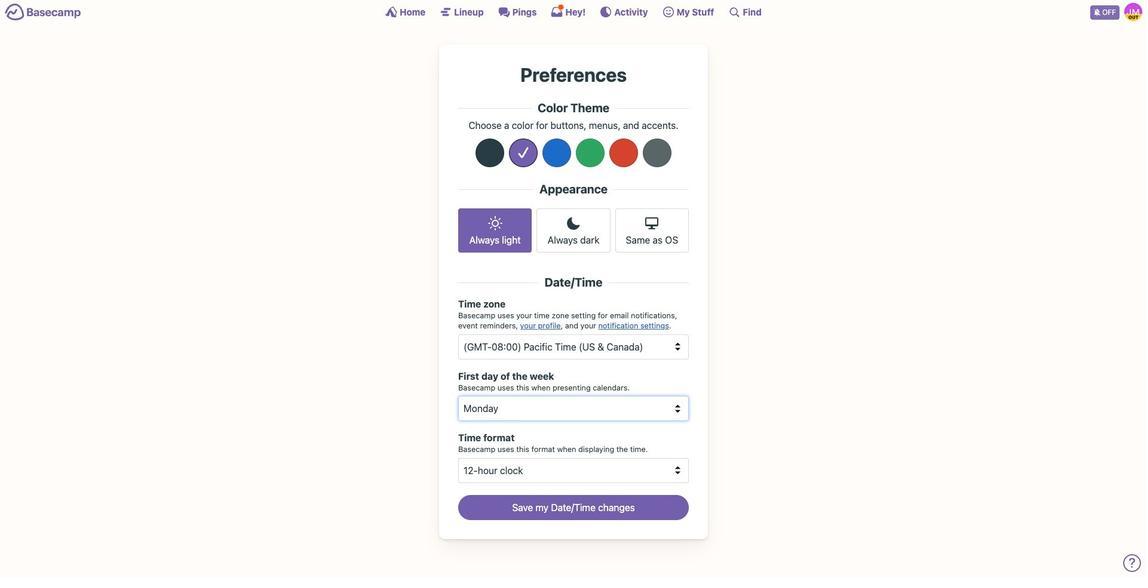 Task type: locate. For each thing, give the bounding box(es) containing it.
None submit
[[459, 496, 689, 521]]



Task type: vqa. For each thing, say whether or not it's contained in the screenshot.
Contact our Basecamp experts "link"
no



Task type: describe. For each thing, give the bounding box(es) containing it.
switch accounts image
[[5, 3, 81, 22]]

keyboard shortcut: ⌘ + / image
[[729, 6, 741, 18]]

main element
[[0, 0, 1148, 23]]

jer mill image
[[1125, 3, 1143, 21]]



